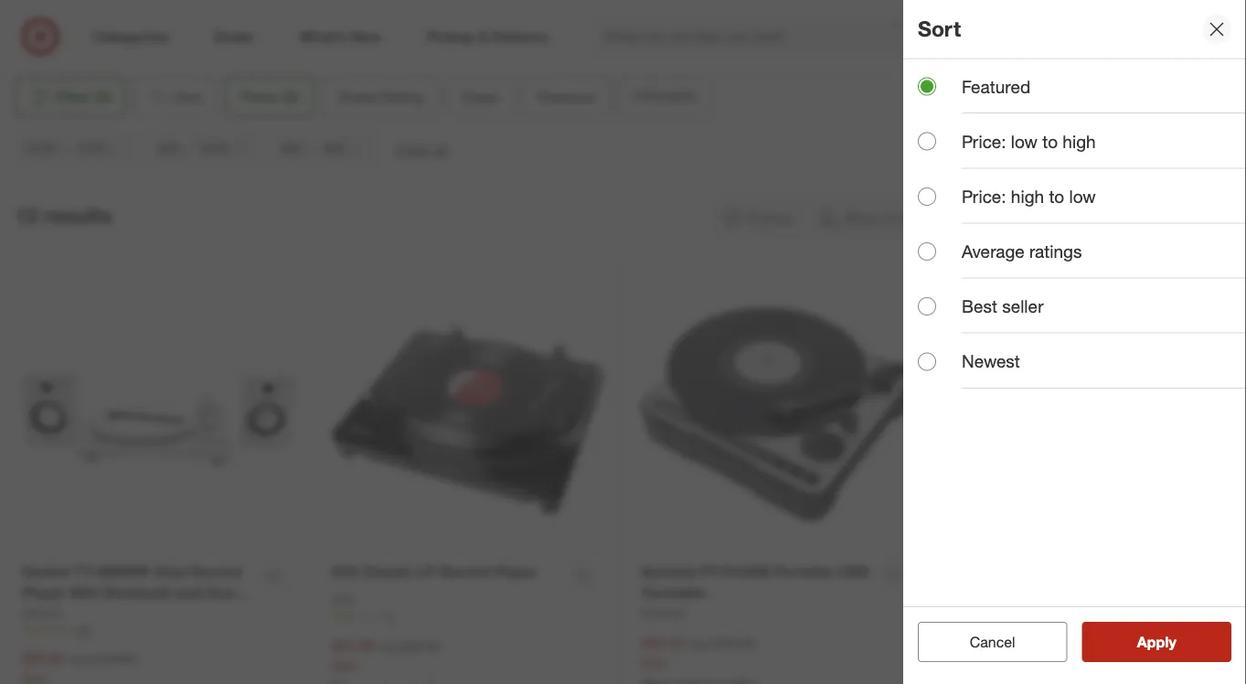 Task type: locate. For each thing, give the bounding box(es) containing it.
featured inside sort dialog
[[962, 76, 1031, 97]]

(3) inside button
[[94, 88, 111, 106]]

trexonic inside "trexonic retro wireless bluetooth, record and cd player in turquoise"
[[951, 564, 1009, 582]]

turquoise
[[968, 606, 1035, 623]]

0 vertical spatial low
[[1012, 131, 1038, 152]]

$50 down sort button
[[159, 140, 179, 156]]

0 horizontal spatial and
[[176, 584, 202, 602]]

featured right "deals"
[[537, 88, 595, 106]]

1 ion from the top
[[331, 563, 358, 581]]

1 horizontal spatial and
[[1082, 585, 1108, 602]]

low up the "price: high to low"
[[1012, 131, 1038, 152]]

best seller
[[962, 296, 1044, 317]]

delivery
[[1057, 209, 1109, 226]]

turntable
[[641, 584, 706, 602]]

reg down 2
[[379, 638, 397, 654]]

ion
[[331, 563, 358, 581], [331, 592, 354, 608]]

2 horizontal spatial record
[[1027, 585, 1078, 602]]

12
[[15, 203, 38, 228]]

0 horizontal spatial sort
[[174, 88, 202, 106]]

1 (3) from the left
[[94, 88, 111, 106]]

$50 inside $50  –  $100 button
[[159, 140, 179, 156]]

reg inside $119.99 reg $139.99
[[1007, 652, 1025, 668]]

1 horizontal spatial $50
[[324, 140, 345, 156]]

0 vertical spatial trexonic
[[951, 564, 1009, 582]]

numark
[[641, 563, 697, 581], [641, 604, 686, 620]]

$99.00
[[641, 634, 685, 652]]

$100 down sort button
[[201, 140, 229, 156]]

0 horizontal spatial high
[[1012, 186, 1045, 207]]

None radio
[[918, 77, 937, 96], [918, 132, 937, 151], [918, 242, 937, 261], [918, 352, 937, 371], [918, 77, 937, 96], [918, 132, 937, 151], [918, 242, 937, 261], [918, 352, 937, 371]]

featured
[[962, 76, 1031, 97], [537, 88, 595, 106]]

pt-
[[701, 563, 724, 581]]

price: up "same"
[[962, 186, 1007, 207]]

cd
[[1112, 585, 1134, 602]]

0 horizontal spatial player
[[21, 584, 65, 602]]

numark link
[[641, 603, 686, 622]]

retro
[[1013, 564, 1052, 582]]

20
[[78, 622, 90, 636]]

price: up the "price: high to low"
[[962, 131, 1007, 152]]

1 horizontal spatial sale
[[641, 654, 666, 670]]

1 horizontal spatial high
[[1063, 131, 1096, 152]]

$100  –  $150 button
[[15, 128, 138, 168]]

dual
[[206, 584, 238, 602]]

0 vertical spatial sort
[[918, 16, 961, 42]]

player inside "trexonic retro wireless bluetooth, record and cd player in turquoise"
[[1138, 585, 1181, 602]]

2 ion from the top
[[331, 592, 354, 608]]

gemini left tt-
[[21, 563, 70, 581]]

record
[[191, 563, 241, 581], [439, 563, 490, 581], [1027, 585, 1078, 602]]

2 $100 from the left
[[201, 140, 229, 156]]

sale down $64.99
[[331, 657, 356, 673]]

numark down turntable
[[641, 604, 686, 620]]

reg for $119.99
[[1007, 652, 1025, 668]]

reg right '$99.00'
[[689, 635, 707, 651]]

numark pt-01usb portable usb turntable image
[[641, 278, 915, 551]]

in down bluetooth,
[[951, 606, 964, 623]]

1 vertical spatial price:
[[962, 186, 1007, 207]]

trexonic
[[951, 564, 1009, 582], [951, 605, 998, 621]]

same
[[985, 209, 1023, 226]]

shipping button
[[1128, 198, 1232, 238]]

record right lp
[[439, 563, 490, 581]]

gemini up the $89.95
[[21, 604, 62, 620]]

high up the "price: high to low"
[[1063, 131, 1096, 152]]

to up the "price: high to low"
[[1043, 131, 1058, 152]]

gemini tt-900ww vinyl record player with bluetooth and dual stereo speakers white image
[[21, 278, 295, 551]]

ion up ion link
[[331, 563, 358, 581]]

1 vertical spatial trexonic
[[951, 605, 998, 621]]

numark inside the numark pt-01usb portable usb turntable
[[641, 563, 697, 581]]

price:
[[962, 131, 1007, 152], [962, 186, 1007, 207]]

$119.99
[[951, 650, 1003, 668]]

2 horizontal spatial player
[[1138, 585, 1181, 602]]

sale for $99.00
[[641, 654, 666, 670]]

record up dual
[[191, 563, 241, 581]]

player right cd at the right of page
[[1138, 585, 1181, 602]]

record inside "trexonic retro wireless bluetooth, record and cd player in turquoise"
[[1027, 585, 1078, 602]]

0 vertical spatial in
[[884, 209, 895, 226]]

pickup button
[[714, 198, 804, 238]]

1 vertical spatial to
[[1050, 186, 1065, 207]]

sale down '$99.00'
[[641, 654, 666, 670]]

1 vertical spatial ion
[[331, 592, 354, 608]]

in inside "trexonic retro wireless bluetooth, record and cd player in turquoise"
[[951, 606, 964, 623]]

0 vertical spatial numark
[[641, 563, 697, 581]]

0 horizontal spatial (3)
[[94, 88, 111, 106]]

record down retro
[[1027, 585, 1078, 602]]

reg
[[689, 635, 707, 651], [379, 638, 397, 654], [69, 651, 88, 667], [1007, 652, 1025, 668]]

sort
[[918, 16, 961, 42], [174, 88, 202, 106]]

2 $50 from the left
[[324, 140, 345, 156]]

2 gemini from the top
[[21, 604, 62, 620]]

trexonic down bluetooth,
[[951, 605, 998, 621]]

2 trexonic from the top
[[951, 605, 998, 621]]

price: for price: low to high
[[962, 131, 1007, 152]]

2 price: from the top
[[962, 186, 1007, 207]]

results
[[44, 203, 112, 228]]

1 horizontal spatial featured
[[962, 76, 1031, 97]]

low
[[1012, 131, 1038, 152], [1070, 186, 1096, 207]]

ion up $64.99
[[331, 592, 354, 608]]

What can we help you find? suggestions appear below search field
[[594, 16, 1015, 57]]

reg inside $89.95 reg $149.95
[[69, 651, 88, 667]]

trexonic retro wireless bluetooth, record and cd player in turquoise image
[[951, 278, 1225, 552], [951, 278, 1225, 552]]

reg down the "cancel"
[[1007, 652, 1025, 668]]

white
[[141, 605, 181, 622]]

player up 2 link
[[494, 563, 538, 581]]

1 horizontal spatial (3)
[[282, 88, 299, 106]]

1 vertical spatial sort
[[174, 88, 202, 106]]

and inside the gemini tt-900ww vinyl record player with bluetooth and dual stereo speakers white
[[176, 584, 202, 602]]

player up gemini link
[[21, 584, 65, 602]]

same day delivery button
[[952, 198, 1121, 238]]

0 vertical spatial gemini
[[21, 563, 70, 581]]

$50 right '$25'
[[324, 140, 345, 156]]

reg inside $99.00 reg $129.00 sale
[[689, 635, 707, 651]]

0 horizontal spatial sale
[[331, 657, 356, 673]]

sale inside $64.99 reg $99.99 sale
[[331, 657, 356, 673]]

and inside "trexonic retro wireless bluetooth, record and cd player in turquoise"
[[1082, 585, 1108, 602]]

(3) right the filter
[[94, 88, 111, 106]]

tt-
[[74, 563, 97, 581]]

shop in store button
[[811, 198, 944, 238]]

$119.99 reg $139.99
[[951, 650, 1074, 668]]

0 horizontal spatial $100
[[28, 140, 56, 156]]

0 horizontal spatial featured
[[537, 88, 595, 106]]

and down the wireless
[[1082, 585, 1108, 602]]

1 $100 from the left
[[28, 140, 56, 156]]

$100
[[28, 140, 56, 156], [201, 140, 229, 156]]

1 horizontal spatial sort
[[918, 16, 961, 42]]

20 link
[[21, 622, 295, 638]]

vinyl
[[154, 563, 187, 581]]

trexonic up bluetooth,
[[951, 564, 1009, 582]]

0 vertical spatial to
[[1043, 131, 1058, 152]]

1 numark from the top
[[641, 563, 697, 581]]

$129.00
[[711, 635, 756, 651]]

sale inside $99.00 reg $129.00 sale
[[641, 654, 666, 670]]

1 horizontal spatial $100
[[201, 140, 229, 156]]

trexonic retro wireless bluetooth, record and cd player in turquoise
[[951, 564, 1181, 623]]

record for trexonic retro wireless bluetooth, record and cd player in turquoise
[[1027, 585, 1078, 602]]

0 horizontal spatial record
[[191, 563, 241, 581]]

2 link
[[331, 609, 605, 625]]

2 numark from the top
[[641, 604, 686, 620]]

low up delivery
[[1070, 186, 1096, 207]]

1 horizontal spatial low
[[1070, 186, 1096, 207]]

1 vertical spatial low
[[1070, 186, 1096, 207]]

best
[[962, 296, 998, 317]]

and down vinyl
[[176, 584, 202, 602]]

1 horizontal spatial in
[[951, 606, 964, 623]]

in inside button
[[884, 209, 895, 226]]

1 $50 from the left
[[159, 140, 179, 156]]

fpo/apo button
[[618, 77, 713, 117]]

$99.00 reg $129.00 sale
[[641, 634, 756, 670]]

pickup
[[748, 209, 792, 226]]

(3) for filter (3)
[[94, 88, 111, 106]]

$64.99 reg $99.99 sale
[[331, 637, 439, 673]]

1 vertical spatial gemini
[[21, 604, 62, 620]]

$50
[[159, 140, 179, 156], [324, 140, 345, 156]]

reg inside $64.99 reg $99.99 sale
[[379, 638, 397, 654]]

900ww
[[97, 563, 149, 581]]

high up day
[[1012, 186, 1045, 207]]

2 (3) from the left
[[282, 88, 299, 106]]

deals button
[[447, 77, 514, 117]]

(3) right price
[[282, 88, 299, 106]]

0 horizontal spatial low
[[1012, 131, 1038, 152]]

store
[[899, 209, 932, 226]]

sale
[[641, 654, 666, 670], [331, 657, 356, 673]]

featured up price: low to high
[[962, 76, 1031, 97]]

rating
[[381, 88, 424, 106]]

0 horizontal spatial in
[[884, 209, 895, 226]]

clear all button
[[395, 139, 448, 160]]

$100 inside button
[[28, 140, 56, 156]]

ion inside ion classic lp record player link
[[331, 563, 358, 581]]

0 horizontal spatial $50
[[159, 140, 179, 156]]

1 vertical spatial high
[[1012, 186, 1045, 207]]

$100 left the "$150"
[[28, 140, 56, 156]]

high
[[1063, 131, 1096, 152], [1012, 186, 1045, 207]]

numark pt-01usb portable usb turntable link
[[641, 561, 872, 603]]

player
[[494, 563, 538, 581], [21, 584, 65, 602], [1138, 585, 1181, 602]]

1 vertical spatial numark
[[641, 604, 686, 620]]

1 horizontal spatial record
[[439, 563, 490, 581]]

ion classic lp record player image
[[331, 278, 605, 551], [331, 278, 605, 551]]

gemini
[[21, 563, 70, 581], [21, 604, 62, 620]]

None radio
[[918, 187, 937, 206], [918, 297, 937, 316], [918, 187, 937, 206], [918, 297, 937, 316]]

1 trexonic from the top
[[951, 564, 1009, 582]]

1 horizontal spatial player
[[494, 563, 538, 581]]

0 vertical spatial ion
[[331, 563, 358, 581]]

all
[[434, 140, 448, 158]]

1 gemini from the top
[[21, 563, 70, 581]]

in
[[884, 209, 895, 226], [951, 606, 964, 623]]

$50 inside $25  –  $50 button
[[324, 140, 345, 156]]

0 vertical spatial price:
[[962, 131, 1007, 152]]

record inside the gemini tt-900ww vinyl record player with bluetooth and dual stereo speakers white
[[191, 563, 241, 581]]

1 vertical spatial in
[[951, 606, 964, 623]]

$25
[[282, 140, 302, 156]]

in left store
[[884, 209, 895, 226]]

to up same day delivery
[[1050, 186, 1065, 207]]

numark up turntable
[[641, 563, 697, 581]]

1 price: from the top
[[962, 131, 1007, 152]]

cancel button
[[918, 622, 1068, 662]]

featured button
[[522, 77, 611, 117]]

reg down 20
[[69, 651, 88, 667]]

gemini inside the gemini tt-900ww vinyl record player with bluetooth and dual stereo speakers white
[[21, 563, 70, 581]]



Task type: describe. For each thing, give the bounding box(es) containing it.
lp
[[417, 563, 435, 581]]

player inside ion classic lp record player link
[[494, 563, 538, 581]]

01usb
[[724, 563, 771, 581]]

$50  –  $100
[[159, 140, 229, 156]]

gemini tt-900ww vinyl record player with bluetooth and dual stereo speakers white
[[21, 563, 241, 622]]

(3) for price (3)
[[282, 88, 299, 106]]

same day delivery
[[985, 209, 1109, 226]]

newest
[[962, 351, 1021, 372]]

trexonic link
[[951, 604, 998, 622]]

with
[[69, 584, 100, 602]]

price: high to low
[[962, 186, 1096, 207]]

2
[[388, 610, 394, 624]]

to for low
[[1050, 186, 1065, 207]]

bluetooth
[[104, 584, 172, 602]]

gemini link
[[21, 603, 62, 622]]

9
[[1008, 623, 1014, 637]]

ratings
[[1030, 241, 1083, 262]]

reg for $89.95
[[69, 651, 88, 667]]

$149.95
[[91, 651, 137, 667]]

$25  –  $50
[[282, 140, 345, 156]]

shop
[[845, 209, 880, 226]]

12 results
[[15, 203, 112, 228]]

shipping
[[1162, 209, 1220, 226]]

gemini tt-900ww vinyl record player with bluetooth and dual stereo speakers white link
[[21, 561, 252, 622]]

sort inside button
[[174, 88, 202, 106]]

$50  –  $100 button
[[145, 128, 261, 168]]

ion for ion classic lp record player
[[331, 563, 358, 581]]

reg for $99.00
[[689, 635, 707, 651]]

seller
[[1003, 296, 1044, 317]]

player inside the gemini tt-900ww vinyl record player with bluetooth and dual stereo speakers white
[[21, 584, 65, 602]]

sort dialog
[[904, 0, 1247, 684]]

numark for numark
[[641, 604, 686, 620]]

$100 inside button
[[201, 140, 229, 156]]

apply button
[[1083, 622, 1232, 662]]

portable
[[775, 563, 834, 581]]

clear
[[395, 140, 430, 158]]

ion classic lp record player
[[331, 563, 538, 581]]

filter (3)
[[55, 88, 111, 106]]

guest rating
[[338, 88, 424, 106]]

wireless
[[1056, 564, 1115, 582]]

average
[[962, 241, 1025, 262]]

guest rating button
[[323, 77, 439, 117]]

price (3)
[[242, 88, 299, 106]]

price: low to high
[[962, 131, 1096, 152]]

$89.95 reg $149.95
[[21, 650, 137, 667]]

speakers
[[71, 605, 137, 622]]

trexonic for trexonic
[[951, 605, 998, 621]]

filter
[[55, 88, 90, 106]]

gemini for gemini
[[21, 604, 62, 620]]

clear all
[[395, 140, 448, 158]]

cancel
[[970, 633, 1016, 651]]

sort button
[[133, 77, 218, 117]]

apply
[[1138, 633, 1177, 651]]

9 link
[[951, 622, 1225, 639]]

ion classic lp record player link
[[331, 561, 538, 582]]

sale for $64.99
[[331, 657, 356, 673]]

classic
[[362, 563, 413, 581]]

average ratings
[[962, 241, 1083, 262]]

sort inside dialog
[[918, 16, 961, 42]]

price
[[242, 88, 278, 106]]

$100  –  $150
[[28, 140, 106, 156]]

$89.95
[[21, 650, 65, 667]]

record inside ion classic lp record player link
[[439, 563, 490, 581]]

$139.99
[[1029, 652, 1074, 668]]

fpo/apo
[[634, 88, 698, 106]]

reg for $64.99
[[379, 638, 397, 654]]

price: for price: high to low
[[962, 186, 1007, 207]]

gemini for gemini tt-900ww vinyl record player with bluetooth and dual stereo speakers white
[[21, 563, 70, 581]]

ion for ion
[[331, 592, 354, 608]]

bluetooth,
[[951, 585, 1023, 602]]

ion link
[[331, 591, 354, 609]]

guest
[[338, 88, 377, 106]]

shop in store
[[845, 209, 932, 226]]

$150
[[78, 140, 106, 156]]

$64.99
[[331, 637, 375, 655]]

trexonic for trexonic retro wireless bluetooth, record and cd player in turquoise
[[951, 564, 1009, 582]]

numark for numark pt-01usb portable usb turntable
[[641, 563, 697, 581]]

$25  –  $50 button
[[268, 128, 377, 168]]

numark pt-01usb portable usb turntable
[[641, 563, 869, 602]]

day
[[1027, 209, 1052, 226]]

advertisement region
[[75, 0, 1172, 43]]

0 vertical spatial high
[[1063, 131, 1096, 152]]

featured inside button
[[537, 88, 595, 106]]

filter (3) button
[[15, 77, 126, 117]]

deals
[[462, 88, 499, 106]]

stereo
[[21, 605, 67, 622]]

usb
[[838, 563, 869, 581]]

to for high
[[1043, 131, 1058, 152]]

record for gemini tt-900ww vinyl record player with bluetooth and dual stereo speakers white
[[191, 563, 241, 581]]



Task type: vqa. For each thing, say whether or not it's contained in the screenshot.
store
yes



